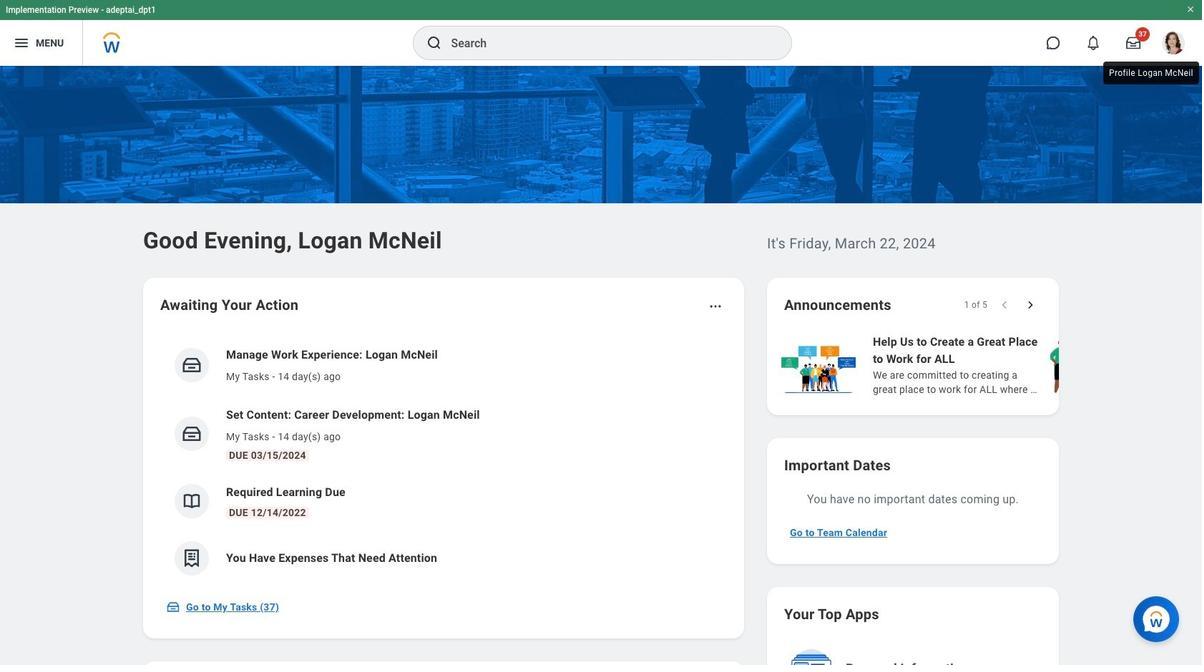 Task type: vqa. For each thing, say whether or not it's contained in the screenshot.
'NOTIFICATIONS LARGE' icon
yes



Task type: locate. For each thing, give the bounding box(es) containing it.
0 horizontal spatial list
[[160, 335, 727, 587]]

1 vertical spatial inbox image
[[166, 600, 180, 614]]

0 horizontal spatial inbox image
[[166, 600, 180, 614]]

tooltip
[[1101, 59, 1203, 87]]

search image
[[426, 34, 443, 52]]

Search Workday  search field
[[451, 27, 762, 59]]

inbox image
[[181, 423, 203, 445]]

inbox image
[[181, 354, 203, 376], [166, 600, 180, 614]]

book open image
[[181, 490, 203, 512]]

chevron right small image
[[1024, 298, 1038, 312]]

1 horizontal spatial list
[[779, 332, 1203, 398]]

status
[[965, 299, 988, 311]]

banner
[[0, 0, 1203, 66]]

chevron left small image
[[998, 298, 1012, 312]]

close environment banner image
[[1187, 5, 1196, 14]]

0 vertical spatial inbox image
[[181, 354, 203, 376]]

main content
[[0, 66, 1203, 665]]

list
[[779, 332, 1203, 398], [160, 335, 727, 587]]



Task type: describe. For each thing, give the bounding box(es) containing it.
profile logan mcneil image
[[1163, 32, 1186, 57]]

notifications large image
[[1087, 36, 1101, 50]]

inbox large image
[[1127, 36, 1141, 50]]

related actions image
[[709, 299, 723, 314]]

1 horizontal spatial inbox image
[[181, 354, 203, 376]]

dashboard expenses image
[[181, 548, 203, 569]]

justify image
[[13, 34, 30, 52]]



